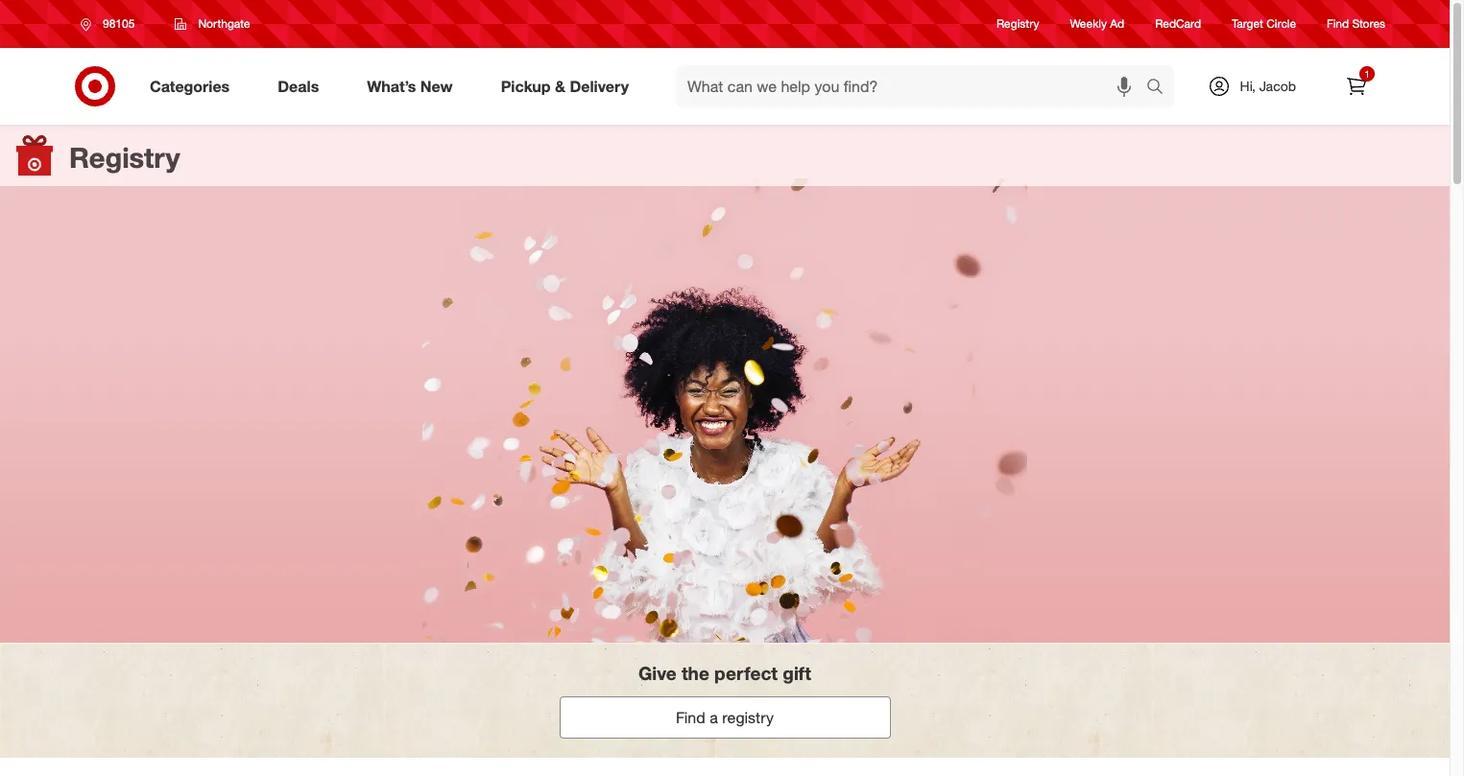 Task type: vqa. For each thing, say whether or not it's contained in the screenshot.
&
yes



Task type: describe. For each thing, give the bounding box(es) containing it.
gift
[[783, 663, 812, 685]]

search
[[1138, 78, 1184, 98]]

find a registry
[[676, 709, 774, 728]]

categories
[[150, 76, 230, 96]]

northgate
[[198, 16, 250, 31]]

pickup & delivery
[[501, 76, 629, 96]]

what's
[[367, 76, 416, 96]]

deals
[[278, 76, 319, 96]]

target circle
[[1232, 17, 1297, 31]]

1 link
[[1336, 65, 1378, 108]]

0 vertical spatial registry
[[997, 17, 1040, 31]]

registry link
[[997, 16, 1040, 32]]

the
[[682, 663, 710, 685]]

weekly ad link
[[1070, 16, 1125, 32]]

deals link
[[261, 65, 343, 108]]

1 vertical spatial registry
[[69, 140, 180, 175]]

What can we help you find? suggestions appear below search field
[[676, 65, 1151, 108]]

98105 button
[[68, 7, 155, 41]]

target
[[1232, 17, 1264, 31]]



Task type: locate. For each thing, give the bounding box(es) containing it.
1 vertical spatial find
[[676, 709, 706, 728]]

1
[[1365, 68, 1370, 80]]

what's new
[[367, 76, 453, 96]]

redcard link
[[1156, 16, 1202, 32]]

hi, jacob
[[1240, 78, 1297, 94]]

0 vertical spatial find
[[1327, 17, 1350, 31]]

give the perfect gift
[[639, 663, 812, 685]]

pickup & delivery link
[[485, 65, 653, 108]]

weekly ad
[[1070, 17, 1125, 31]]

find left stores
[[1327, 17, 1350, 31]]

registry
[[722, 709, 774, 728]]

ad
[[1111, 17, 1125, 31]]

target circle link
[[1232, 16, 1297, 32]]

registry
[[997, 17, 1040, 31], [69, 140, 180, 175]]

1 horizontal spatial registry
[[997, 17, 1040, 31]]

&
[[555, 76, 566, 96]]

find for find a registry
[[676, 709, 706, 728]]

a
[[710, 709, 718, 728]]

pickup
[[501, 76, 551, 96]]

delivery
[[570, 76, 629, 96]]

1 horizontal spatial find
[[1327, 17, 1350, 31]]

find inside button
[[676, 709, 706, 728]]

find stores link
[[1327, 16, 1386, 32]]

perfect
[[715, 663, 778, 685]]

new
[[421, 76, 453, 96]]

find
[[1327, 17, 1350, 31], [676, 709, 706, 728]]

98105
[[103, 16, 135, 31]]

find left a
[[676, 709, 706, 728]]

what's new link
[[351, 65, 477, 108]]

northgate button
[[163, 7, 263, 41]]

jacob
[[1260, 78, 1297, 94]]

hi,
[[1240, 78, 1256, 94]]

find for find stores
[[1327, 17, 1350, 31]]

find stores
[[1327, 17, 1386, 31]]

stores
[[1353, 17, 1386, 31]]

circle
[[1267, 17, 1297, 31]]

categories link
[[133, 65, 254, 108]]

0 horizontal spatial find
[[676, 709, 706, 728]]

search button
[[1138, 65, 1184, 111]]

give
[[639, 663, 677, 685]]

weekly
[[1070, 17, 1107, 31]]

find a registry button
[[559, 697, 891, 739]]

redcard
[[1156, 17, 1202, 31]]

0 horizontal spatial registry
[[69, 140, 180, 175]]



